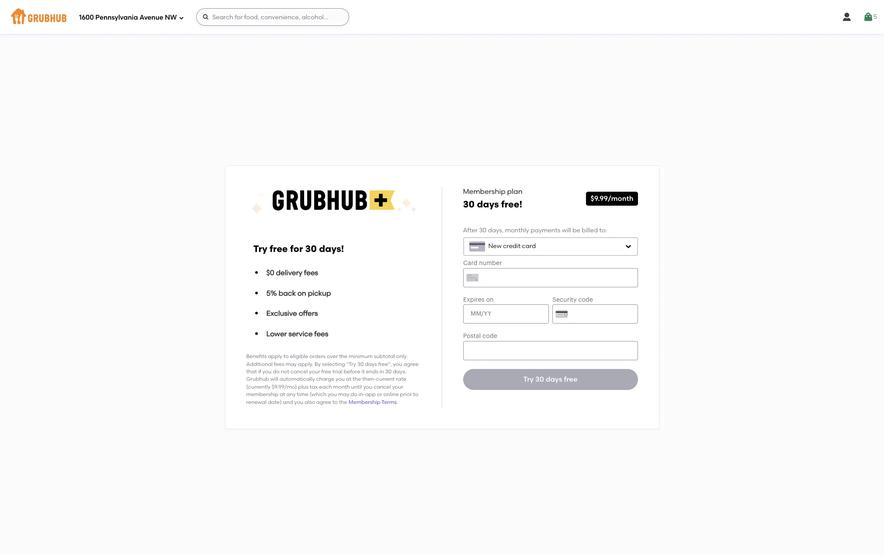 Task type: vqa. For each thing, say whether or not it's contained in the screenshot.
"Ready in 30–40 min" related to the leftmost True West logo
no



Task type: locate. For each thing, give the bounding box(es) containing it.
1 vertical spatial will
[[270, 377, 278, 383]]

membership inside membership plan 30 days free!
[[463, 188, 506, 196]]

fees down apply
[[274, 361, 284, 368]]

1 vertical spatial do
[[351, 392, 358, 398]]

cancel up or
[[374, 384, 391, 390]]

the
[[339, 354, 348, 360], [353, 377, 361, 383], [339, 400, 348, 406]]

by
[[315, 361, 321, 368]]

the up until
[[353, 377, 361, 383]]

1 horizontal spatial membership
[[463, 188, 506, 196]]

free!
[[501, 199, 523, 210]]

to right apply
[[284, 354, 289, 360]]

2 horizontal spatial svg image
[[863, 12, 874, 22]]

renewal
[[246, 400, 267, 406]]

may
[[286, 361, 297, 368], [338, 392, 350, 398]]

0 horizontal spatial try
[[253, 244, 268, 254]]

membership down in-
[[349, 400, 381, 406]]

0 horizontal spatial do
[[273, 369, 280, 375]]

will left be
[[562, 227, 571, 235]]

2 vertical spatial to
[[333, 400, 338, 406]]

additional
[[246, 361, 273, 368]]

0 vertical spatial try
[[253, 244, 268, 254]]

you up month
[[336, 377, 345, 383]]

fees for $0 delivery fees
[[304, 269, 318, 277]]

that
[[246, 369, 257, 375]]

0 vertical spatial cancel
[[291, 369, 308, 375]]

at
[[346, 377, 352, 383], [280, 392, 285, 398]]

try inside button
[[524, 375, 534, 384]]

0 vertical spatial may
[[286, 361, 297, 368]]

days,
[[488, 227, 504, 235], [393, 369, 406, 375]]

$9.99/mo)
[[272, 384, 297, 390]]

1 vertical spatial at
[[280, 392, 285, 398]]

0 horizontal spatial membership
[[349, 400, 381, 406]]

0 vertical spatial will
[[562, 227, 571, 235]]

1 horizontal spatial cancel
[[374, 384, 391, 390]]

the down month
[[339, 400, 348, 406]]

the right the over
[[339, 354, 348, 360]]

1 horizontal spatial free
[[321, 369, 331, 375]]

you down each
[[328, 392, 337, 398]]

0 horizontal spatial may
[[286, 361, 297, 368]]

days inside button
[[546, 375, 563, 384]]

cancel up automatically at the left bottom of the page
[[291, 369, 308, 375]]

svg image
[[863, 12, 874, 22], [202, 14, 209, 21], [625, 243, 632, 250]]

1 horizontal spatial agree
[[404, 361, 419, 368]]

2 vertical spatial fees
[[274, 361, 284, 368]]

free
[[270, 244, 288, 254], [321, 369, 331, 375], [564, 375, 578, 384]]

1 horizontal spatial do
[[351, 392, 358, 398]]

1 vertical spatial to
[[413, 392, 419, 398]]

will inside benefits apply to eligible orders over the minimum subtotal only. additional fees may apply. by selecting "try 30 days free", you agree that if you do not cancel your free trial before it ends in 30 days, grubhub will automatically charge you at the then-current rate (currently $9.99/mo) plus tax each month until you cancel your membership at any time (which you may do in-app or online prior to renewal date) and you also agree to the
[[270, 377, 278, 383]]

try 30 days free
[[524, 375, 578, 384]]

1 vertical spatial fees
[[314, 330, 329, 338]]

service
[[289, 330, 313, 338]]

new
[[489, 243, 502, 250]]

your down by
[[309, 369, 320, 375]]

30 inside membership plan 30 days free!
[[463, 199, 475, 210]]

0 horizontal spatial svg image
[[179, 15, 184, 20]]

and
[[283, 400, 293, 406]]

1 horizontal spatial at
[[346, 377, 352, 383]]

on
[[298, 289, 306, 298]]

0 horizontal spatial free
[[270, 244, 288, 254]]

1 vertical spatial membership
[[349, 400, 381, 406]]

1 horizontal spatial days
[[477, 199, 499, 210]]

fees right service
[[314, 330, 329, 338]]

ends
[[366, 369, 379, 375]]

days, up new
[[488, 227, 504, 235]]

0 vertical spatial your
[[309, 369, 320, 375]]

do
[[273, 369, 280, 375], [351, 392, 358, 398]]

svg image inside 5 button
[[863, 12, 874, 22]]

1 horizontal spatial to
[[333, 400, 338, 406]]

0 horizontal spatial will
[[270, 377, 278, 383]]

0 horizontal spatial svg image
[[202, 14, 209, 21]]

membership terms link
[[349, 400, 397, 406]]

try for try free for 30 days!
[[253, 244, 268, 254]]

you down 'then-'
[[363, 384, 373, 390]]

try free for 30 days!
[[253, 244, 344, 254]]

will up $9.99/mo) on the left of page
[[270, 377, 278, 383]]

0 vertical spatial do
[[273, 369, 280, 375]]

terms
[[382, 400, 397, 406]]

svg image left 5 button
[[842, 12, 852, 22]]

fees right delivery
[[304, 269, 318, 277]]

minimum
[[349, 354, 373, 360]]

0 vertical spatial days,
[[488, 227, 504, 235]]

any
[[287, 392, 296, 398]]

0 horizontal spatial to
[[284, 354, 289, 360]]

eligible
[[290, 354, 308, 360]]

may down month
[[338, 392, 350, 398]]

0 horizontal spatial days,
[[393, 369, 406, 375]]

1 horizontal spatial your
[[392, 384, 403, 390]]

do left not
[[273, 369, 280, 375]]

svg image right nw
[[179, 15, 184, 20]]

try for try 30 days free
[[524, 375, 534, 384]]

your down rate
[[392, 384, 403, 390]]

monthly
[[505, 227, 529, 235]]

0 vertical spatial days
[[477, 199, 499, 210]]

(which
[[310, 392, 327, 398]]

at down before
[[346, 377, 352, 383]]

0 vertical spatial agree
[[404, 361, 419, 368]]

1 horizontal spatial may
[[338, 392, 350, 398]]

30
[[463, 199, 475, 210], [479, 227, 487, 235], [305, 244, 317, 254], [358, 361, 364, 368], [386, 369, 392, 375], [536, 375, 544, 384]]

1 vertical spatial agree
[[316, 400, 332, 406]]

you
[[393, 361, 402, 368], [263, 369, 272, 375], [336, 377, 345, 383], [363, 384, 373, 390], [328, 392, 337, 398], [294, 400, 304, 406]]

apply
[[268, 354, 282, 360]]

fees
[[304, 269, 318, 277], [314, 330, 329, 338], [274, 361, 284, 368]]

do left in-
[[351, 392, 358, 398]]

you down only.
[[393, 361, 402, 368]]

to right prior
[[413, 392, 419, 398]]

1 vertical spatial days,
[[393, 369, 406, 375]]

svg image
[[842, 12, 852, 22], [179, 15, 184, 20]]

or
[[377, 392, 382, 398]]

will
[[562, 227, 571, 235], [270, 377, 278, 383]]

0 vertical spatial membership
[[463, 188, 506, 196]]

1 horizontal spatial try
[[524, 375, 534, 384]]

lower
[[267, 330, 287, 338]]

agree down (which
[[316, 400, 332, 406]]

at down $9.99/mo) on the left of page
[[280, 392, 285, 398]]

fees for lower service fees
[[314, 330, 329, 338]]

if
[[258, 369, 261, 375]]

0 horizontal spatial agree
[[316, 400, 332, 406]]

delivery
[[276, 269, 303, 277]]

0 horizontal spatial cancel
[[291, 369, 308, 375]]

free inside try 30 days free button
[[564, 375, 578, 384]]

until
[[351, 384, 362, 390]]

0 vertical spatial fees
[[304, 269, 318, 277]]

(currently
[[246, 384, 271, 390]]

2 horizontal spatial days
[[546, 375, 563, 384]]

1 vertical spatial your
[[392, 384, 403, 390]]

0 horizontal spatial your
[[309, 369, 320, 375]]

membership
[[246, 392, 279, 398]]

0 horizontal spatial days
[[365, 361, 377, 368]]

trial
[[333, 369, 343, 375]]

to down month
[[333, 400, 338, 406]]

then-
[[362, 377, 376, 383]]

30 inside try 30 days free button
[[536, 375, 544, 384]]

cancel
[[291, 369, 308, 375], [374, 384, 391, 390]]

0 vertical spatial at
[[346, 377, 352, 383]]

1 horizontal spatial will
[[562, 227, 571, 235]]

days
[[477, 199, 499, 210], [365, 361, 377, 368], [546, 375, 563, 384]]

you down time
[[294, 400, 304, 406]]

membership
[[463, 188, 506, 196], [349, 400, 381, 406]]

0 vertical spatial to
[[284, 354, 289, 360]]

to
[[284, 354, 289, 360], [413, 392, 419, 398], [333, 400, 338, 406]]

main navigation navigation
[[0, 0, 885, 34]]

try
[[253, 244, 268, 254], [524, 375, 534, 384]]

benefits
[[246, 354, 267, 360]]

only.
[[396, 354, 408, 360]]

agree down only.
[[404, 361, 419, 368]]

membership up free!
[[463, 188, 506, 196]]

Search for food, convenience, alcohol... search field
[[196, 8, 349, 26]]

2 vertical spatial days
[[546, 375, 563, 384]]

days, up rate
[[393, 369, 406, 375]]

automatically
[[280, 377, 315, 383]]

5% back on pickup
[[267, 289, 331, 298]]

2 horizontal spatial free
[[564, 375, 578, 384]]

online
[[384, 392, 399, 398]]

0 horizontal spatial at
[[280, 392, 285, 398]]

1 vertical spatial try
[[524, 375, 534, 384]]

may up not
[[286, 361, 297, 368]]

1 vertical spatial days
[[365, 361, 377, 368]]



Task type: describe. For each thing, give the bounding box(es) containing it.
membership terms .
[[349, 400, 398, 406]]

charge
[[316, 377, 335, 383]]

over
[[327, 354, 338, 360]]

fees inside benefits apply to eligible orders over the minimum subtotal only. additional fees may apply. by selecting "try 30 days free", you agree that if you do not cancel your free trial before it ends in 30 days, grubhub will automatically charge you at the then-current rate (currently $9.99/mo) plus tax each month until you cancel your membership at any time (which you may do in-app or online prior to renewal date) and you also agree to the
[[274, 361, 284, 368]]

$9.99/month
[[591, 195, 634, 203]]

.
[[397, 400, 398, 406]]

free inside benefits apply to eligible orders over the minimum subtotal only. additional fees may apply. by selecting "try 30 days free", you agree that if you do not cancel your free trial before it ends in 30 days, grubhub will automatically charge you at the then-current rate (currently $9.99/mo) plus tax each month until you cancel your membership at any time (which you may do in-app or online prior to renewal date) and you also agree to the
[[321, 369, 331, 375]]

also
[[305, 400, 315, 406]]

after
[[463, 227, 478, 235]]

prior
[[400, 392, 412, 398]]

"try
[[346, 361, 356, 368]]

days!
[[319, 244, 344, 254]]

back
[[279, 289, 296, 298]]

selecting
[[322, 361, 345, 368]]

lower service fees
[[267, 330, 329, 338]]

membership plan 30 days free!
[[463, 188, 523, 210]]

app
[[366, 392, 376, 398]]

plan
[[507, 188, 523, 196]]

pennsylvania
[[95, 13, 138, 21]]

membership logo image
[[250, 187, 417, 215]]

grubhub
[[246, 377, 269, 383]]

nw
[[165, 13, 177, 21]]

5%
[[267, 289, 277, 298]]

1600 pennsylvania avenue nw
[[79, 13, 177, 21]]

rate
[[396, 377, 406, 383]]

1 vertical spatial may
[[338, 392, 350, 398]]

be
[[573, 227, 581, 235]]

in
[[380, 369, 384, 375]]

apply.
[[298, 361, 314, 368]]

not
[[281, 369, 289, 375]]

subtotal
[[374, 354, 395, 360]]

it
[[362, 369, 365, 375]]

to:
[[600, 227, 607, 235]]

billed
[[582, 227, 598, 235]]

card
[[522, 243, 536, 250]]

you right the if
[[263, 369, 272, 375]]

days, inside benefits apply to eligible orders over the minimum subtotal only. additional fees may apply. by selecting "try 30 days free", you agree that if you do not cancel your free trial before it ends in 30 days, grubhub will automatically charge you at the then-current rate (currently $9.99/mo) plus tax each month until you cancel your membership at any time (which you may do in-app or online prior to renewal date) and you also agree to the
[[393, 369, 406, 375]]

before
[[344, 369, 360, 375]]

time
[[297, 392, 309, 398]]

orders
[[310, 354, 326, 360]]

0 vertical spatial the
[[339, 354, 348, 360]]

new credit card
[[489, 243, 536, 250]]

plus
[[298, 384, 309, 390]]

pickup
[[308, 289, 331, 298]]

1 horizontal spatial svg image
[[625, 243, 632, 250]]

offers
[[299, 310, 318, 318]]

2 horizontal spatial to
[[413, 392, 419, 398]]

after 30 days, monthly payments will be billed to:
[[463, 227, 607, 235]]

avenue
[[140, 13, 163, 21]]

$0
[[267, 269, 274, 277]]

exclusive
[[267, 310, 297, 318]]

exclusive offers
[[267, 310, 318, 318]]

membership for .
[[349, 400, 381, 406]]

free",
[[378, 361, 392, 368]]

1 horizontal spatial svg image
[[842, 12, 852, 22]]

5 button
[[863, 9, 878, 25]]

try 30 days free button
[[463, 369, 638, 390]]

current
[[376, 377, 395, 383]]

credit
[[503, 243, 521, 250]]

tax
[[310, 384, 318, 390]]

days inside benefits apply to eligible orders over the minimum subtotal only. additional fees may apply. by selecting "try 30 days free", you agree that if you do not cancel your free trial before it ends in 30 days, grubhub will automatically charge you at the then-current rate (currently $9.99/mo) plus tax each month until you cancel your membership at any time (which you may do in-app or online prior to renewal date) and you also agree to the
[[365, 361, 377, 368]]

in-
[[359, 392, 366, 398]]

days inside membership plan 30 days free!
[[477, 199, 499, 210]]

1 vertical spatial the
[[353, 377, 361, 383]]

1600
[[79, 13, 94, 21]]

5
[[874, 13, 878, 20]]

1 vertical spatial cancel
[[374, 384, 391, 390]]

each
[[319, 384, 332, 390]]

membership for 30
[[463, 188, 506, 196]]

payments
[[531, 227, 561, 235]]

for
[[290, 244, 303, 254]]

date)
[[268, 400, 282, 406]]

$0 delivery fees
[[267, 269, 318, 277]]

2 vertical spatial the
[[339, 400, 348, 406]]

month
[[333, 384, 350, 390]]

benefits apply to eligible orders over the minimum subtotal only. additional fees may apply. by selecting "try 30 days free", you agree that if you do not cancel your free trial before it ends in 30 days, grubhub will automatically charge you at the then-current rate (currently $9.99/mo) plus tax each month until you cancel your membership at any time (which you may do in-app or online prior to renewal date) and you also agree to the
[[246, 354, 419, 406]]

1 horizontal spatial days,
[[488, 227, 504, 235]]



